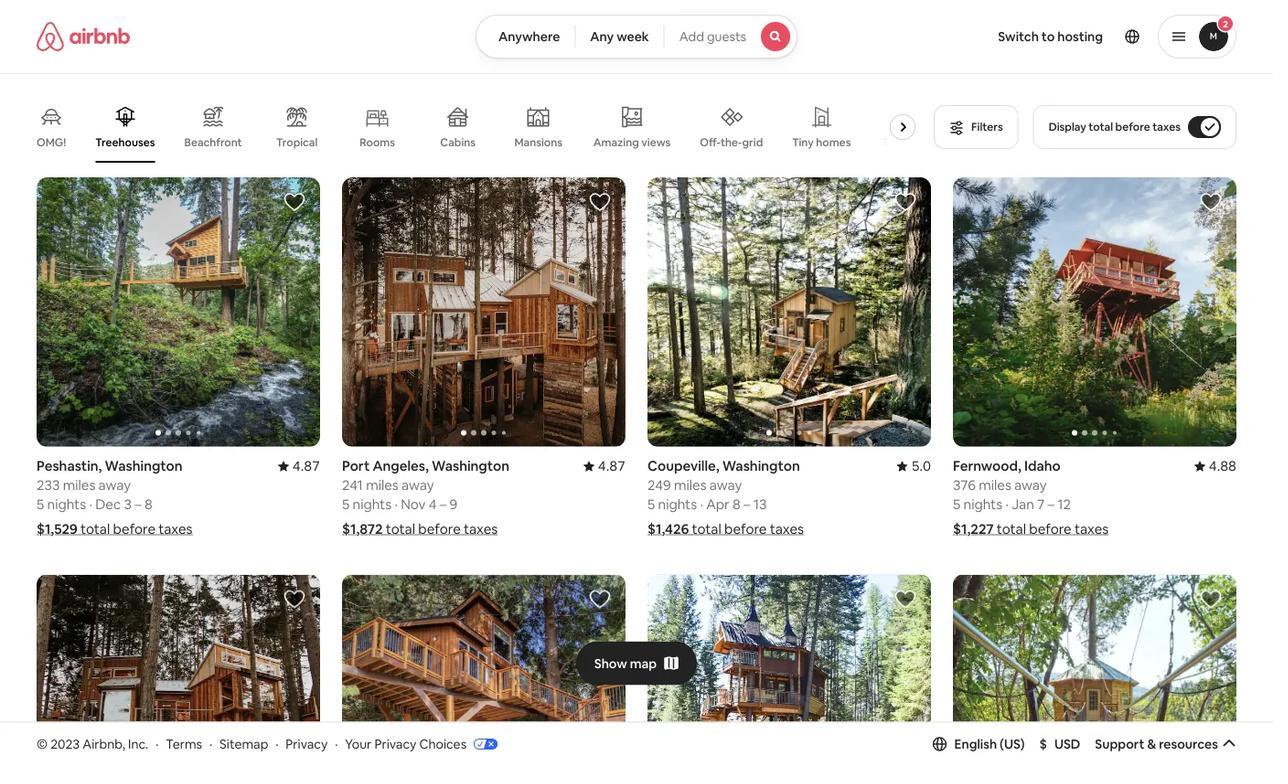 Task type: describe. For each thing, give the bounding box(es) containing it.
4.87 out of 5 average rating image for port angeles, washington 241 miles away 5 nights · nov 4 – 9 $1,872 total before taxes
[[584, 457, 626, 475]]

taxes inside display total before taxes button
[[1153, 120, 1181, 134]]

away for coupeville,
[[710, 477, 742, 495]]

nights for 233
[[47, 496, 86, 514]]

miles inside port angeles, washington 241 miles away 5 nights · nov 4 – 9 $1,872 total before taxes
[[366, 477, 399, 495]]

241
[[342, 477, 363, 495]]

display
[[1049, 120, 1087, 134]]

– for 233 miles away
[[135, 496, 141, 514]]

trending
[[883, 135, 929, 150]]

any week button
[[575, 15, 665, 59]]

– for 249 miles away
[[744, 496, 751, 514]]

add
[[680, 28, 704, 45]]

washington for 249 miles away
[[723, 457, 800, 475]]

3
[[124, 496, 132, 514]]

show map button
[[576, 642, 697, 686]]

12
[[1058, 496, 1071, 514]]

nov
[[401, 496, 426, 514]]

5 for 376 miles away
[[953, 496, 961, 514]]

jan
[[1012, 496, 1035, 514]]

4.87 out of 5 average rating image for peshastin, washington 233 miles away 5 nights · dec 3 – 8 $1,529 total before taxes
[[278, 457, 320, 475]]

display total before taxes button
[[1034, 105, 1237, 149]]

7
[[1038, 496, 1045, 514]]

none search field containing anywhere
[[476, 15, 798, 59]]

add to wishlist: sooke, canada image
[[589, 589, 611, 611]]

your privacy choices
[[345, 736, 467, 753]]

amazing
[[594, 135, 639, 149]]

display total before taxes
[[1049, 120, 1181, 134]]

tropical
[[276, 135, 318, 150]]

terms · sitemap · privacy ·
[[166, 736, 338, 753]]

total for fernwood, idaho 376 miles away 5 nights · jan 7 – 12 $1,227 total before taxes
[[997, 521, 1026, 538]]

filters button
[[934, 105, 1019, 149]]

total inside button
[[1089, 120, 1113, 134]]

mansions
[[515, 135, 563, 150]]

views
[[642, 135, 671, 149]]

miles for 233
[[63, 477, 95, 495]]

airbnb,
[[83, 736, 125, 753]]

show map
[[594, 656, 657, 672]]

2023
[[50, 736, 80, 753]]

5 inside port angeles, washington 241 miles away 5 nights · nov 4 – 9 $1,872 total before taxes
[[342, 496, 350, 514]]

away inside port angeles, washington 241 miles away 5 nights · nov 4 – 9 $1,872 total before taxes
[[402, 477, 434, 495]]

5.0 out of 5 average rating image
[[897, 457, 931, 475]]

$1,227
[[953, 521, 994, 538]]

©
[[37, 736, 48, 753]]

miles for 376
[[979, 477, 1012, 495]]

beachfront
[[184, 135, 242, 150]]

5.0
[[912, 457, 931, 475]]

switch to hosting link
[[987, 17, 1114, 56]]

$
[[1040, 736, 1047, 753]]

fernwood, idaho 376 miles away 5 nights · jan 7 – 12 $1,227 total before taxes
[[953, 457, 1109, 538]]

tiny
[[793, 135, 814, 150]]

your
[[345, 736, 372, 753]]

add to wishlist: cave junction, oregon image
[[1200, 589, 1222, 611]]

treehouses
[[95, 135, 155, 150]]

tiny homes
[[793, 135, 851, 150]]

© 2023 airbnb, inc. ·
[[37, 736, 159, 753]]

before inside display total before taxes button
[[1116, 120, 1151, 134]]

sitemap link
[[220, 736, 268, 753]]

switch
[[998, 28, 1039, 45]]

· inside coupeville, washington 249 miles away 5 nights · apr 8 – 13 $1,426 total before taxes
[[700, 496, 703, 514]]

profile element
[[820, 0, 1237, 73]]

coupeville, washington 249 miles away 5 nights · apr 8 – 13 $1,426 total before taxes
[[648, 457, 804, 538]]

resources
[[1159, 736, 1219, 753]]

homes
[[816, 135, 851, 150]]

guests
[[707, 28, 747, 45]]

english (us)
[[955, 736, 1025, 753]]

choices
[[419, 736, 467, 753]]

omg!
[[37, 135, 66, 150]]

8 inside coupeville, washington 249 miles away 5 nights · apr 8 – 13 $1,426 total before taxes
[[733, 496, 741, 514]]

add to wishlist: peshastin, washington image
[[284, 191, 306, 213]]

inc.
[[128, 736, 149, 753]]

total inside port angeles, washington 241 miles away 5 nights · nov 4 – 9 $1,872 total before taxes
[[386, 521, 415, 538]]

the-
[[721, 135, 743, 149]]

· right terms link
[[209, 736, 212, 753]]

before for coupeville, washington 249 miles away 5 nights · apr 8 – 13 $1,426 total before taxes
[[725, 521, 767, 538]]

376
[[953, 477, 976, 495]]

– for 376 miles away
[[1048, 496, 1055, 514]]

233
[[37, 477, 60, 495]]

your privacy choices link
[[345, 736, 498, 754]]

map
[[630, 656, 657, 672]]

any week
[[590, 28, 649, 45]]

filters
[[972, 120, 1003, 134]]

before for fernwood, idaho 376 miles away 5 nights · jan 7 – 12 $1,227 total before taxes
[[1029, 521, 1072, 538]]

privacy link
[[286, 736, 328, 753]]

before inside port angeles, washington 241 miles away 5 nights · nov 4 – 9 $1,872 total before taxes
[[418, 521, 461, 538]]

· right inc.
[[156, 736, 159, 753]]

2 button
[[1158, 15, 1237, 59]]

4.87 for port angeles, washington 241 miles away 5 nights · nov 4 – 9 $1,872 total before taxes
[[598, 457, 626, 475]]

taxes for peshastin, washington 233 miles away 5 nights · dec 3 – 8 $1,529 total before taxes
[[159, 521, 193, 538]]

1 privacy from the left
[[286, 736, 328, 753]]



Task type: vqa. For each thing, say whether or not it's contained in the screenshot.


Task type: locate. For each thing, give the bounding box(es) containing it.
249
[[648, 477, 671, 495]]

4.88 out of 5 average rating image
[[1195, 457, 1237, 475]]

8 right apr
[[733, 496, 741, 514]]

1 horizontal spatial 4.87
[[598, 457, 626, 475]]

9
[[450, 496, 458, 514]]

anywhere button
[[476, 15, 576, 59]]

privacy left the your
[[286, 736, 328, 753]]

support & resources
[[1095, 736, 1219, 753]]

washington inside coupeville, washington 249 miles away 5 nights · apr 8 – 13 $1,426 total before taxes
[[723, 457, 800, 475]]

4
[[429, 496, 437, 514]]

0 horizontal spatial 4.87
[[293, 457, 320, 475]]

2 nights from the left
[[353, 496, 392, 514]]

1 horizontal spatial washington
[[432, 457, 510, 475]]

support
[[1095, 736, 1145, 753]]

· inside port angeles, washington 241 miles away 5 nights · nov 4 – 9 $1,872 total before taxes
[[395, 496, 398, 514]]

5 down 241
[[342, 496, 350, 514]]

1 8 from the left
[[144, 496, 152, 514]]

add guests button
[[664, 15, 798, 59]]

taxes for coupeville, washington 249 miles away 5 nights · apr 8 – 13 $1,426 total before taxes
[[770, 521, 804, 538]]

english (us) button
[[933, 736, 1025, 753]]

3 washington from the left
[[723, 457, 800, 475]]

4.87 for peshastin, washington 233 miles away 5 nights · dec 3 – 8 $1,529 total before taxes
[[293, 457, 320, 475]]

peshastin,
[[37, 457, 102, 475]]

4 away from the left
[[1015, 477, 1047, 495]]

– right "7" at bottom
[[1048, 496, 1055, 514]]

away inside coupeville, washington 249 miles away 5 nights · apr 8 – 13 $1,426 total before taxes
[[710, 477, 742, 495]]

8 right 3
[[144, 496, 152, 514]]

miles inside coupeville, washington 249 miles away 5 nights · apr 8 – 13 $1,426 total before taxes
[[674, 477, 707, 495]]

washington up "9" at the bottom left of page
[[432, 457, 510, 475]]

taxes inside the fernwood, idaho 376 miles away 5 nights · jan 7 – 12 $1,227 total before taxes
[[1075, 521, 1109, 538]]

total down dec
[[81, 521, 110, 538]]

5 down the "376"
[[953, 496, 961, 514]]

4 miles from the left
[[979, 477, 1012, 495]]

2 4.87 from the left
[[598, 457, 626, 475]]

nights inside peshastin, washington 233 miles away 5 nights · dec 3 – 8 $1,529 total before taxes
[[47, 496, 86, 514]]

5 down 249
[[648, 496, 655, 514]]

before down 4
[[418, 521, 461, 538]]

5 for 233 miles away
[[37, 496, 44, 514]]

– inside coupeville, washington 249 miles away 5 nights · apr 8 – 13 $1,426 total before taxes
[[744, 496, 751, 514]]

away inside peshastin, washington 233 miles away 5 nights · dec 3 – 8 $1,529 total before taxes
[[98, 477, 131, 495]]

total down jan
[[997, 521, 1026, 538]]

1 horizontal spatial privacy
[[375, 736, 417, 753]]

before down 13
[[725, 521, 767, 538]]

nights up "$1,529"
[[47, 496, 86, 514]]

· left the your
[[335, 736, 338, 753]]

before inside peshastin, washington 233 miles away 5 nights · dec 3 – 8 $1,529 total before taxes
[[113, 521, 156, 538]]

amazing views
[[594, 135, 671, 149]]

total right display
[[1089, 120, 1113, 134]]

–
[[135, 496, 141, 514], [440, 496, 447, 514], [744, 496, 751, 514], [1048, 496, 1055, 514]]

total inside coupeville, washington 249 miles away 5 nights · apr 8 – 13 $1,426 total before taxes
[[692, 521, 722, 538]]

terms link
[[166, 736, 202, 753]]

3 away from the left
[[710, 477, 742, 495]]

total inside peshastin, washington 233 miles away 5 nights · dec 3 – 8 $1,529 total before taxes
[[81, 521, 110, 538]]

group
[[37, 91, 932, 163], [37, 177, 320, 447], [342, 177, 626, 447], [648, 177, 931, 447], [953, 177, 1237, 447], [37, 575, 320, 767], [342, 575, 626, 767], [648, 575, 931, 767], [953, 575, 1237, 767]]

any
[[590, 28, 614, 45]]

total for peshastin, washington 233 miles away 5 nights · dec 3 – 8 $1,529 total before taxes
[[81, 521, 110, 538]]

switch to hosting
[[998, 28, 1103, 45]]

– right 3
[[135, 496, 141, 514]]

away for peshastin,
[[98, 477, 131, 495]]

away up dec
[[98, 477, 131, 495]]

8 inside peshastin, washington 233 miles away 5 nights · dec 3 – 8 $1,529 total before taxes
[[144, 496, 152, 514]]

add to wishlist: coupeville, washington image
[[895, 191, 917, 213]]

– left "9" at the bottom left of page
[[440, 496, 447, 514]]

0 horizontal spatial 4.87 out of 5 average rating image
[[278, 457, 320, 475]]

– inside the fernwood, idaho 376 miles away 5 nights · jan 7 – 12 $1,227 total before taxes
[[1048, 496, 1055, 514]]

3 nights from the left
[[658, 496, 697, 514]]

1 horizontal spatial 8
[[733, 496, 741, 514]]

english
[[955, 736, 997, 753]]

usd
[[1055, 736, 1081, 753]]

coupeville,
[[648, 457, 720, 475]]

– left 13
[[744, 496, 751, 514]]

washington
[[105, 457, 183, 475], [432, 457, 510, 475], [723, 457, 800, 475]]

0 vertical spatial add to wishlist: port angeles, washington image
[[589, 191, 611, 213]]

fernwood,
[[953, 457, 1022, 475]]

washington up 3
[[105, 457, 183, 475]]

group containing amazing views
[[37, 91, 932, 163]]

miles for 249
[[674, 477, 707, 495]]

show
[[594, 656, 627, 672]]

2 miles from the left
[[366, 477, 399, 495]]

· inside peshastin, washington 233 miles away 5 nights · dec 3 – 8 $1,529 total before taxes
[[89, 496, 92, 514]]

angeles,
[[373, 457, 429, 475]]

nights for 376
[[964, 496, 1003, 514]]

washington for 233 miles away
[[105, 457, 183, 475]]

· inside the fernwood, idaho 376 miles away 5 nights · jan 7 – 12 $1,227 total before taxes
[[1006, 496, 1009, 514]]

· left privacy link
[[276, 736, 279, 753]]

nights
[[47, 496, 86, 514], [353, 496, 392, 514], [658, 496, 697, 514], [964, 496, 1003, 514]]

nights inside the fernwood, idaho 376 miles away 5 nights · jan 7 – 12 $1,227 total before taxes
[[964, 496, 1003, 514]]

miles inside the fernwood, idaho 376 miles away 5 nights · jan 7 – 12 $1,227 total before taxes
[[979, 477, 1012, 495]]

away up apr
[[710, 477, 742, 495]]

washington inside port angeles, washington 241 miles away 5 nights · nov 4 – 9 $1,872 total before taxes
[[432, 457, 510, 475]]

$ usd
[[1040, 736, 1081, 753]]

total down the nov
[[386, 521, 415, 538]]

before inside the fernwood, idaho 376 miles away 5 nights · jan 7 – 12 $1,227 total before taxes
[[1029, 521, 1072, 538]]

3 – from the left
[[744, 496, 751, 514]]

· left jan
[[1006, 496, 1009, 514]]

week
[[617, 28, 649, 45]]

before for peshastin, washington 233 miles away 5 nights · dec 3 – 8 $1,529 total before taxes
[[113, 521, 156, 538]]

$1,529
[[37, 521, 78, 538]]

off-the-grid
[[700, 135, 763, 149]]

peshastin, washington 233 miles away 5 nights · dec 3 – 8 $1,529 total before taxes
[[37, 457, 193, 538]]

port
[[342, 457, 370, 475]]

8
[[144, 496, 152, 514], [733, 496, 741, 514]]

taxes inside coupeville, washington 249 miles away 5 nights · apr 8 – 13 $1,426 total before taxes
[[770, 521, 804, 538]]

idaho
[[1025, 457, 1061, 475]]

away for fernwood,
[[1015, 477, 1047, 495]]

2 washington from the left
[[432, 457, 510, 475]]

2 8 from the left
[[733, 496, 741, 514]]

4.87 left coupeville,
[[598, 457, 626, 475]]

2
[[1223, 18, 1229, 30]]

off-
[[700, 135, 721, 149]]

– inside peshastin, washington 233 miles away 5 nights · dec 3 – 8 $1,529 total before taxes
[[135, 496, 141, 514]]

away inside the fernwood, idaho 376 miles away 5 nights · jan 7 – 12 $1,227 total before taxes
[[1015, 477, 1047, 495]]

grid
[[743, 135, 763, 149]]

1 washington from the left
[[105, 457, 183, 475]]

· left apr
[[700, 496, 703, 514]]

rooms
[[360, 135, 395, 150]]

5 inside peshastin, washington 233 miles away 5 nights · dec 3 – 8 $1,529 total before taxes
[[37, 496, 44, 514]]

add to wishlist: columbia falls, montana image
[[895, 589, 917, 611]]

dec
[[95, 496, 121, 514]]

4 nights from the left
[[964, 496, 1003, 514]]

taxes
[[1153, 120, 1181, 134], [159, 521, 193, 538], [464, 521, 498, 538], [770, 521, 804, 538], [1075, 521, 1109, 538]]

nights inside port angeles, washington 241 miles away 5 nights · nov 4 – 9 $1,872 total before taxes
[[353, 496, 392, 514]]

nights up $1,227
[[964, 496, 1003, 514]]

miles down coupeville,
[[674, 477, 707, 495]]

·
[[89, 496, 92, 514], [395, 496, 398, 514], [700, 496, 703, 514], [1006, 496, 1009, 514], [156, 736, 159, 753], [209, 736, 212, 753], [276, 736, 279, 753], [335, 736, 338, 753]]

cabins
[[440, 135, 476, 150]]

· left dec
[[89, 496, 92, 514]]

total for coupeville, washington 249 miles away 5 nights · apr 8 – 13 $1,426 total before taxes
[[692, 521, 722, 538]]

support & resources button
[[1095, 736, 1237, 753]]

– inside port angeles, washington 241 miles away 5 nights · nov 4 – 9 $1,872 total before taxes
[[440, 496, 447, 514]]

$1,426
[[648, 521, 689, 538]]

&
[[1148, 736, 1157, 753]]

nights for 249
[[658, 496, 697, 514]]

0 horizontal spatial washington
[[105, 457, 183, 475]]

1 vertical spatial add to wishlist: port angeles, washington image
[[284, 589, 306, 611]]

privacy right the your
[[375, 736, 417, 753]]

add to wishlist: fernwood, idaho image
[[1200, 191, 1222, 213]]

0 horizontal spatial 8
[[144, 496, 152, 514]]

nights up $1,872 on the bottom of page
[[353, 496, 392, 514]]

1 5 from the left
[[37, 496, 44, 514]]

3 miles from the left
[[674, 477, 707, 495]]

2 4.87 out of 5 average rating image from the left
[[584, 457, 626, 475]]

4.87 out of 5 average rating image left coupeville,
[[584, 457, 626, 475]]

· left the nov
[[395, 496, 398, 514]]

0 horizontal spatial privacy
[[286, 736, 328, 753]]

to
[[1042, 28, 1055, 45]]

4.87 out of 5 average rating image
[[278, 457, 320, 475], [584, 457, 626, 475]]

3 5 from the left
[[648, 496, 655, 514]]

before right display
[[1116, 120, 1151, 134]]

4.87 out of 5 average rating image left port
[[278, 457, 320, 475]]

away up the nov
[[402, 477, 434, 495]]

$1,872
[[342, 521, 383, 538]]

1 – from the left
[[135, 496, 141, 514]]

5 down 233
[[37, 496, 44, 514]]

before inside coupeville, washington 249 miles away 5 nights · apr 8 – 13 $1,426 total before taxes
[[725, 521, 767, 538]]

nights up $1,426
[[658, 496, 697, 514]]

total down apr
[[692, 521, 722, 538]]

sitemap
[[220, 736, 268, 753]]

taxes inside port angeles, washington 241 miles away 5 nights · nov 4 – 9 $1,872 total before taxes
[[464, 521, 498, 538]]

1 miles from the left
[[63, 477, 95, 495]]

away up jan
[[1015, 477, 1047, 495]]

miles inside peshastin, washington 233 miles away 5 nights · dec 3 – 8 $1,529 total before taxes
[[63, 477, 95, 495]]

1 4.87 from the left
[[293, 457, 320, 475]]

4.87
[[293, 457, 320, 475], [598, 457, 626, 475]]

total
[[1089, 120, 1113, 134], [81, 521, 110, 538], [386, 521, 415, 538], [692, 521, 722, 538], [997, 521, 1026, 538]]

miles down peshastin,
[[63, 477, 95, 495]]

2 horizontal spatial washington
[[723, 457, 800, 475]]

2 – from the left
[[440, 496, 447, 514]]

1 nights from the left
[[47, 496, 86, 514]]

apr
[[706, 496, 730, 514]]

port angeles, washington 241 miles away 5 nights · nov 4 – 9 $1,872 total before taxes
[[342, 457, 510, 538]]

5 inside the fernwood, idaho 376 miles away 5 nights · jan 7 – 12 $1,227 total before taxes
[[953, 496, 961, 514]]

terms
[[166, 736, 202, 753]]

taxes for fernwood, idaho 376 miles away 5 nights · jan 7 – 12 $1,227 total before taxes
[[1075, 521, 1109, 538]]

1 away from the left
[[98, 477, 131, 495]]

hosting
[[1058, 28, 1103, 45]]

(us)
[[1000, 736, 1025, 753]]

taxes inside peshastin, washington 233 miles away 5 nights · dec 3 – 8 $1,529 total before taxes
[[159, 521, 193, 538]]

4.87 left port
[[293, 457, 320, 475]]

2 5 from the left
[[342, 496, 350, 514]]

4.88
[[1209, 457, 1237, 475]]

away
[[98, 477, 131, 495], [402, 477, 434, 495], [710, 477, 742, 495], [1015, 477, 1047, 495]]

1 4.87 out of 5 average rating image from the left
[[278, 457, 320, 475]]

4 – from the left
[[1048, 496, 1055, 514]]

None search field
[[476, 15, 798, 59]]

anywhere
[[499, 28, 560, 45]]

13
[[754, 496, 767, 514]]

nights inside coupeville, washington 249 miles away 5 nights · apr 8 – 13 $1,426 total before taxes
[[658, 496, 697, 514]]

miles down "angeles,"
[[366, 477, 399, 495]]

2 away from the left
[[402, 477, 434, 495]]

4 5 from the left
[[953, 496, 961, 514]]

add to wishlist: port angeles, washington image
[[589, 191, 611, 213], [284, 589, 306, 611]]

total inside the fernwood, idaho 376 miles away 5 nights · jan 7 – 12 $1,227 total before taxes
[[997, 521, 1026, 538]]

before down "7" at bottom
[[1029, 521, 1072, 538]]

miles down fernwood,
[[979, 477, 1012, 495]]

add guests
[[680, 28, 747, 45]]

washington inside peshastin, washington 233 miles away 5 nights · dec 3 – 8 $1,529 total before taxes
[[105, 457, 183, 475]]

1 horizontal spatial 4.87 out of 5 average rating image
[[584, 457, 626, 475]]

before down 3
[[113, 521, 156, 538]]

5 inside coupeville, washington 249 miles away 5 nights · apr 8 – 13 $1,426 total before taxes
[[648, 496, 655, 514]]

1 horizontal spatial add to wishlist: port angeles, washington image
[[589, 191, 611, 213]]

washington up 13
[[723, 457, 800, 475]]

miles
[[63, 477, 95, 495], [366, 477, 399, 495], [674, 477, 707, 495], [979, 477, 1012, 495]]

2 privacy from the left
[[375, 736, 417, 753]]

5 for 249 miles away
[[648, 496, 655, 514]]

0 horizontal spatial add to wishlist: port angeles, washington image
[[284, 589, 306, 611]]



